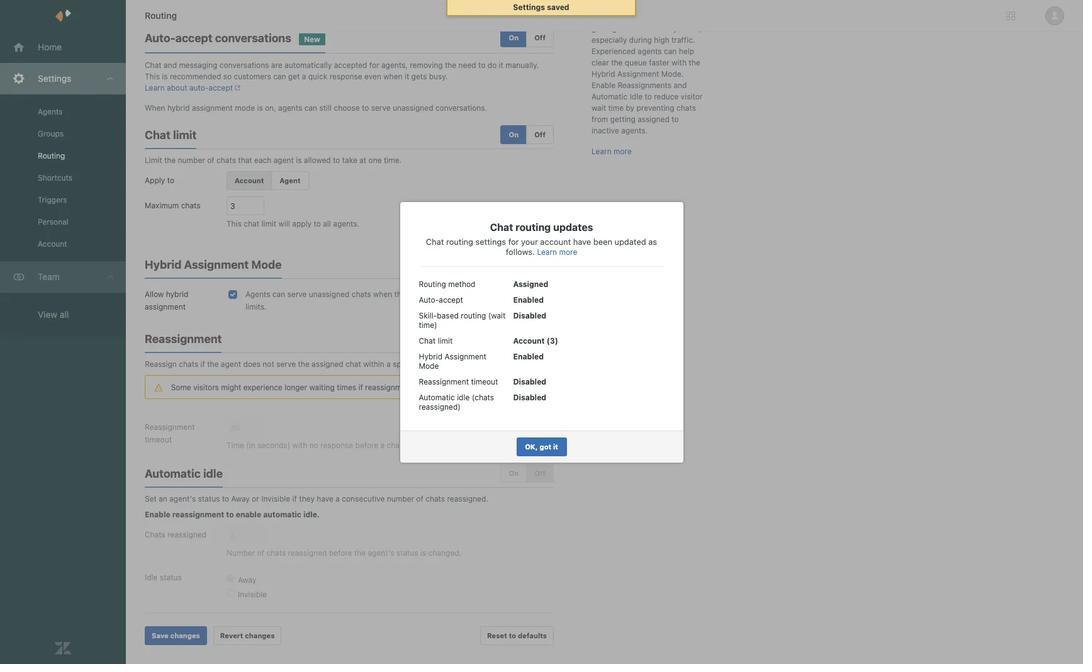 Task type: vqa. For each thing, say whether or not it's contained in the screenshot.
right agent's
yes



Task type: locate. For each thing, give the bounding box(es) containing it.
assignment up limits.
[[184, 258, 249, 271]]

number inside "set an agent's status to away or invisible if they have a consecutive number of chats reassigned. enable reassignment to enable automatic idle."
[[387, 494, 414, 504]]

0 horizontal spatial idle
[[203, 467, 223, 481]]

0 vertical spatial more
[[614, 147, 632, 156]]

0 horizontal spatial settings
[[38, 73, 71, 84]]

routing for settings
[[446, 236, 473, 246]]

a right get
[[302, 72, 306, 81]]

enabled for auto-accept
[[513, 295, 544, 304]]

1 vertical spatial agents
[[246, 290, 270, 299]]

reset
[[487, 632, 507, 640]]

reassignment down within
[[365, 383, 413, 392]]

invisible inside "set an agent's status to away or invisible if they have a consecutive number of chats reassigned. enable reassignment to enable automatic idle."
[[261, 494, 290, 504]]

2 off from the top
[[535, 130, 546, 139]]

assignment down allow
[[145, 302, 186, 312]]

a up consecutive
[[381, 441, 385, 450]]

limit down "based"
[[438, 336, 453, 345]]

2 changes from the left
[[245, 632, 275, 640]]

settings for settings saved
[[513, 3, 545, 12]]

mode inside hybrid assignment mode
[[419, 361, 439, 371]]

account down that
[[235, 176, 264, 184]]

agents can serve unassigned chats when they have reached their chat limits.
[[246, 290, 498, 312]]

before inside reassignment timeout time (in seconds) with no response before a chat is assigned to another agent.
[[355, 441, 379, 450]]

3 on from the top
[[509, 334, 519, 342]]

need
[[459, 60, 476, 70]]

reassignment down time
[[419, 377, 469, 386]]

chat for within
[[346, 359, 361, 369]]

0 horizontal spatial more
[[559, 247, 577, 257]]

for up even
[[369, 60, 379, 70]]

saved
[[547, 3, 570, 12]]

chat inside chat and messaging conversations are automatically accepted for agents, removing the need to do it manually. this is recommended so customers can get a quick response even when it gets busy.
[[145, 60, 162, 70]]

on button
[[501, 28, 527, 47], [501, 125, 527, 144], [501, 329, 527, 348], [501, 464, 527, 483]]

reassignment
[[365, 383, 413, 392], [172, 510, 224, 520]]

it left gets
[[405, 72, 409, 81]]

automatically
[[285, 60, 332, 70]]

hybrid right allow
[[166, 290, 188, 299]]

enabled down account (3)
[[513, 352, 544, 361]]

their
[[462, 290, 478, 299]]

routing
[[145, 10, 177, 21], [38, 151, 65, 161], [419, 279, 446, 289]]

changes for save changes
[[170, 632, 200, 640]]

messaging
[[179, 60, 217, 70]]

is
[[162, 72, 168, 81], [257, 103, 263, 113], [296, 156, 302, 165], [415, 383, 421, 392], [405, 441, 410, 450], [421, 549, 426, 558]]

for
[[369, 60, 379, 70], [509, 236, 519, 246]]

invisible up the automatic
[[261, 494, 290, 504]]

1 vertical spatial can
[[305, 103, 317, 113]]

routing inside the 'chat routing settings for your account have been updated as follows.'
[[446, 236, 473, 246]]

account left (3)
[[513, 336, 545, 345]]

limit
[[173, 128, 197, 142], [262, 219, 277, 229], [438, 336, 453, 345]]

automatic down "disabled."
[[419, 393, 455, 402]]

ok, got it button
[[517, 437, 567, 456]]

routing inside skill-based routing (wait time)
[[461, 311, 486, 320]]

settings down home
[[38, 73, 71, 84]]

0 horizontal spatial status
[[160, 573, 182, 583]]

set an agent's status to away or invisible if they have a consecutive number of chats reassigned. enable reassignment to enable automatic idle.
[[145, 494, 488, 520]]

response right no
[[321, 441, 353, 450]]

enabled down assigned
[[513, 295, 544, 304]]

they up idle.
[[299, 494, 315, 504]]

of inside "set an agent's status to away or invisible if they have a consecutive number of chats reassigned. enable reassignment to enable automatic idle."
[[416, 494, 424, 504]]

invisible
[[261, 494, 290, 504], [238, 590, 267, 600]]

agent right the each
[[274, 156, 294, 165]]

they
[[395, 290, 410, 299], [299, 494, 315, 504]]

changes right save
[[170, 632, 200, 640]]

0 vertical spatial routing
[[145, 10, 177, 21]]

recommended
[[170, 72, 221, 81]]

is left allowed
[[296, 156, 302, 165]]

1 vertical spatial auto-
[[419, 295, 439, 304]]

some visitors might experience longer waiting times if reassignment is disabled.
[[171, 383, 456, 392]]

when down the agents, on the top left of page
[[384, 72, 403, 81]]

hybrid inside "allow hybrid assignment"
[[166, 290, 188, 299]]

a left consecutive
[[336, 494, 340, 504]]

0 vertical spatial it
[[499, 60, 504, 70]]

2 on button from the top
[[501, 125, 527, 144]]

chat limit up limit at the top left
[[145, 128, 197, 142]]

1 vertical spatial of
[[416, 494, 424, 504]]

1 horizontal spatial it
[[499, 60, 504, 70]]

reassignment inside "set an agent's status to away or invisible if they have a consecutive number of chats reassigned. enable reassignment to enable automatic idle."
[[172, 510, 224, 520]]

1 vertical spatial disabled
[[513, 377, 547, 386]]

1 vertical spatial hybrid
[[419, 352, 443, 361]]

automatic
[[419, 393, 455, 402], [145, 467, 201, 481]]

0 horizontal spatial if
[[201, 359, 205, 369]]

routing up and at the top of page
[[145, 10, 177, 21]]

auto- for auto-accept conversations
[[145, 31, 176, 45]]

2 vertical spatial have
[[317, 494, 334, 504]]

3 off from the top
[[535, 334, 546, 342]]

if
[[201, 359, 205, 369], [358, 383, 363, 392], [292, 494, 297, 504]]

disabled right the (chats
[[513, 393, 547, 402]]

0 horizontal spatial learn more
[[537, 247, 577, 257]]

account (3)
[[513, 336, 558, 345]]

skill-
[[419, 311, 437, 320]]

0 vertical spatial number
[[178, 156, 205, 165]]

all right view
[[60, 309, 69, 320]]

chat routing settings for your account have been updated as follows.
[[426, 236, 657, 257]]

account
[[235, 176, 264, 184], [38, 239, 67, 249], [513, 336, 545, 345]]

maximum
[[145, 201, 179, 210]]

follows.
[[506, 246, 535, 257]]

0 vertical spatial of
[[207, 156, 214, 165]]

1 horizontal spatial more
[[614, 147, 632, 156]]

0 vertical spatial routing
[[516, 221, 551, 233]]

chat up settings at the left of the page
[[490, 221, 513, 233]]

assigned inside reassignment timeout time (in seconds) with no response before a chat is assigned to another agent.
[[413, 441, 444, 450]]

settings left saved
[[513, 3, 545, 12]]

chats
[[217, 156, 236, 165], [181, 201, 201, 210], [352, 290, 371, 299], [179, 359, 198, 369], [426, 494, 445, 504], [267, 549, 286, 558]]

0 vertical spatial auto-
[[145, 31, 176, 45]]

chat limit
[[145, 128, 197, 142], [419, 336, 453, 345]]

updated
[[615, 236, 646, 246]]

1 vertical spatial when
[[373, 290, 392, 299]]

timeout up the (chats
[[471, 377, 498, 386]]

0 vertical spatial conversations
[[215, 31, 291, 45]]

they left auto-accept
[[395, 290, 410, 299]]

on button for automatic idle
[[501, 464, 527, 483]]

3 off button from the top
[[526, 329, 554, 348]]

number right consecutive
[[387, 494, 414, 504]]

accept for auto-accept conversations
[[176, 31, 213, 45]]

0 horizontal spatial this
[[145, 72, 160, 81]]

one
[[369, 156, 382, 165]]

accept up "messaging"
[[176, 31, 213, 45]]

changes right the revert
[[245, 632, 275, 640]]

away left or
[[231, 494, 250, 504]]

hybrid up allow
[[145, 258, 182, 271]]

if right times
[[358, 383, 363, 392]]

account down personal
[[38, 239, 67, 249]]

0 vertical spatial reassignment
[[145, 332, 222, 346]]

accept down the "so"
[[209, 83, 233, 93]]

to
[[479, 60, 486, 70], [362, 103, 369, 113], [333, 156, 340, 165], [167, 176, 174, 185], [314, 219, 321, 229], [447, 441, 454, 450], [222, 494, 229, 504], [226, 510, 234, 520], [509, 632, 516, 640]]

visitors
[[193, 383, 219, 392]]

1 horizontal spatial they
[[395, 290, 410, 299]]

mode up "disabled."
[[419, 361, 439, 371]]

number of chats reassigned before the agent's status is changed.
[[227, 549, 462, 558]]

routing
[[516, 221, 551, 233], [446, 236, 473, 246], [461, 311, 486, 320]]

2 horizontal spatial if
[[358, 383, 363, 392]]

reassign
[[145, 359, 177, 369]]

0 horizontal spatial it
[[405, 72, 409, 81]]

agents
[[38, 107, 63, 116], [246, 290, 270, 299]]

within
[[363, 359, 385, 369]]

agents for agents can serve unassigned chats when they have reached their chat limits.
[[246, 290, 270, 299]]

0 horizontal spatial changes
[[170, 632, 200, 640]]

unassigned
[[393, 103, 433, 113], [309, 290, 350, 299]]

chat for messaging
[[145, 60, 162, 70]]

assignment for when
[[192, 103, 233, 113]]

is left the on,
[[257, 103, 263, 113]]

0 vertical spatial response
[[330, 72, 362, 81]]

disabled for skill-based routing (wait time)
[[513, 311, 547, 320]]

reassignment inside reassignment timeout time (in seconds) with no response before a chat is assigned to another agent.
[[145, 423, 195, 432]]

2 horizontal spatial routing
[[419, 279, 446, 289]]

reassignment for reassignment
[[145, 332, 222, 346]]

2 vertical spatial account
[[513, 336, 545, 345]]

accept for auto-accept
[[439, 295, 463, 304]]

the left 'need'
[[445, 60, 457, 70]]

settings saved
[[513, 3, 570, 12]]

3 disabled from the top
[[513, 393, 547, 402]]

they inside "set an agent's status to away or invisible if they have a consecutive number of chats reassigned. enable reassignment to enable automatic idle."
[[299, 494, 315, 504]]

0 horizontal spatial timeout
[[145, 435, 172, 445]]

conversations up are
[[215, 31, 291, 45]]

set
[[145, 494, 157, 504]]

settings for settings
[[38, 73, 71, 84]]

1 changes from the left
[[170, 632, 200, 640]]

0 vertical spatial they
[[395, 290, 410, 299]]

1 horizontal spatial settings
[[513, 3, 545, 12]]

is left "disabled."
[[415, 383, 421, 392]]

idle
[[145, 573, 158, 583]]

chat inside 'agents can serve unassigned chats when they have reached their chat limits.'
[[480, 290, 496, 299]]

1 horizontal spatial chat limit
[[419, 336, 453, 345]]

1 disabled from the top
[[513, 311, 547, 320]]

reassignment up reassign
[[145, 332, 222, 346]]

1 horizontal spatial learn
[[537, 247, 557, 257]]

is left another
[[405, 441, 410, 450]]

disabled
[[513, 311, 547, 320], [513, 377, 547, 386], [513, 393, 547, 402]]

hybrid assignment mode up "allow hybrid assignment"
[[145, 258, 282, 271]]

chats inside 'agents can serve unassigned chats when they have reached their chat limits.'
[[352, 290, 371, 299]]

0 vertical spatial learn more link
[[592, 147, 632, 156]]

1 horizontal spatial timeout
[[471, 377, 498, 386]]

on
[[509, 33, 519, 42], [509, 130, 519, 139], [509, 334, 519, 342], [509, 469, 519, 477]]

is left the changed. in the left of the page
[[421, 549, 426, 558]]

number
[[178, 156, 205, 165], [387, 494, 414, 504]]

1 horizontal spatial hybrid
[[419, 352, 443, 361]]

a inside reassignment timeout time (in seconds) with no response before a chat is assigned to another agent.
[[381, 441, 385, 450]]

1 vertical spatial timeout
[[145, 435, 172, 445]]

learn more link
[[592, 147, 632, 156], [537, 247, 577, 257]]

status down automatic idle
[[198, 494, 220, 504]]

agent's inside "set an agent's status to away or invisible if they have a consecutive number of chats reassigned. enable reassignment to enable automatic idle."
[[170, 494, 196, 504]]

1 vertical spatial automatic
[[145, 467, 201, 481]]

chat
[[244, 219, 259, 229], [480, 290, 496, 299], [346, 359, 361, 369], [387, 441, 403, 450]]

1 horizontal spatial mode
[[419, 361, 439, 371]]

hybrid left the frame.
[[419, 352, 443, 361]]

2 disabled from the top
[[513, 377, 547, 386]]

2 horizontal spatial limit
[[438, 336, 453, 345]]

1 horizontal spatial status
[[198, 494, 220, 504]]

1 vertical spatial for
[[509, 236, 519, 246]]

agent's right 'an'
[[170, 494, 196, 504]]

chat limit down time) at left
[[419, 336, 453, 345]]

1 horizontal spatial assigned
[[413, 441, 444, 450]]

assignment for allow
[[145, 302, 186, 312]]

if up visitors
[[201, 359, 205, 369]]

routing down "their"
[[461, 311, 486, 320]]

0 vertical spatial this
[[145, 72, 160, 81]]

are
[[271, 60, 283, 70]]

agents inside 'agents can serve unassigned chats when they have reached their chat limits.'
[[246, 290, 270, 299]]

of left that
[[207, 156, 214, 165]]

auto- up skill- at the top of page
[[419, 295, 439, 304]]

2 off button from the top
[[526, 125, 554, 144]]

this
[[145, 72, 160, 81], [227, 219, 242, 229]]

unassigned inside 'agents can serve unassigned chats when they have reached their chat limits.'
[[309, 290, 350, 299]]

mode
[[251, 258, 282, 271], [419, 361, 439, 371]]

the up "longer"
[[298, 359, 310, 369]]

1 vertical spatial enabled
[[513, 352, 544, 361]]

2 on from the top
[[509, 130, 519, 139]]

4 off from the top
[[535, 469, 546, 477]]

2 vertical spatial learn
[[537, 247, 557, 257]]

longer
[[285, 383, 307, 392]]

view all
[[38, 309, 69, 320]]

before right no
[[355, 441, 379, 450]]

automatic up 'an'
[[145, 467, 201, 481]]

it inside button
[[553, 442, 558, 450]]

have inside the 'chat routing settings for your account have been updated as follows.'
[[573, 236, 591, 246]]

1 vertical spatial hybrid
[[166, 290, 188, 299]]

idle for automatic idle
[[203, 467, 223, 481]]

idle inside "automatic idle (chats reassigned)"
[[457, 393, 470, 402]]

triggers
[[38, 195, 67, 205]]

3 on button from the top
[[501, 329, 527, 348]]

0 vertical spatial learn more
[[592, 147, 632, 156]]

agent
[[280, 176, 301, 184]]

0 horizontal spatial they
[[299, 494, 315, 504]]

1 horizontal spatial if
[[292, 494, 297, 504]]

1 horizontal spatial agents
[[246, 290, 270, 299]]

disabled for reassignment timeout
[[513, 377, 547, 386]]

serve
[[371, 103, 391, 113], [287, 290, 307, 299], [277, 359, 296, 369]]

on,
[[265, 103, 276, 113]]

learn more
[[592, 147, 632, 156], [537, 247, 577, 257]]

conversations inside chat and messaging conversations are automatically accepted for agents, removing the need to do it manually. this is recommended so customers can get a quick response even when it gets busy.
[[220, 60, 269, 70]]

disabled for automatic idle (chats reassigned)
[[513, 393, 547, 402]]

when inside 'agents can serve unassigned chats when they have reached their chat limits.'
[[373, 290, 392, 299]]

disabled up account (3)
[[513, 311, 547, 320]]

reassignment timeout
[[419, 377, 498, 386]]

hybrid assignment mode up reassignment timeout
[[419, 352, 487, 371]]

have inside 'agents can serve unassigned chats when they have reached their chat limits.'
[[412, 290, 429, 299]]

reassignment down some
[[145, 423, 195, 432]]

can
[[273, 72, 286, 81], [305, 103, 317, 113], [272, 290, 285, 299]]

0 vertical spatial for
[[369, 60, 379, 70]]

1 vertical spatial conversations
[[220, 60, 269, 70]]

for left your
[[509, 236, 519, 246]]

routing left settings at the left of the page
[[446, 236, 473, 246]]

0 horizontal spatial number
[[178, 156, 205, 165]]

disabled down account (3)
[[513, 377, 547, 386]]

do
[[488, 60, 497, 70]]

1 vertical spatial assigned
[[413, 441, 444, 450]]

timeout
[[471, 377, 498, 386], [145, 435, 172, 445]]

auto-
[[145, 31, 176, 45], [419, 295, 439, 304]]

on button for chat limit
[[501, 125, 527, 144]]

the up visitors
[[207, 359, 219, 369]]

accept up "based"
[[439, 295, 463, 304]]

chat for settings
[[426, 236, 444, 246]]

0 vertical spatial enabled
[[513, 295, 544, 304]]

2 vertical spatial reassignment
[[145, 423, 195, 432]]

0 horizontal spatial assignment
[[184, 258, 249, 271]]

can inside 'agents can serve unassigned chats when they have reached their chat limits.'
[[272, 290, 285, 299]]

routing down groups
[[38, 151, 65, 161]]

0 vertical spatial agent's
[[170, 494, 196, 504]]

routing up reached
[[419, 279, 446, 289]]

4 on from the top
[[509, 469, 519, 477]]

reassignment up chats reassigned
[[172, 510, 224, 520]]

1 off from the top
[[535, 33, 546, 42]]

0 horizontal spatial routing
[[38, 151, 65, 161]]

chat routing updates
[[490, 221, 593, 233]]

it right do
[[499, 60, 504, 70]]

team
[[38, 271, 60, 282]]

is down and at the top of page
[[162, 72, 168, 81]]

chat for updates
[[490, 221, 513, 233]]

automatic inside "automatic idle (chats reassigned)"
[[419, 393, 455, 402]]

hybrid
[[145, 258, 182, 271], [419, 352, 443, 361]]

when left auto-accept
[[373, 290, 392, 299]]

automatic for automatic idle (chats reassigned)
[[419, 393, 455, 402]]

assignment up reassignment timeout
[[445, 352, 487, 361]]

to inside "button"
[[509, 632, 516, 640]]

mode
[[235, 103, 255, 113]]

0 horizontal spatial hybrid assignment mode
[[145, 258, 282, 271]]

your
[[521, 236, 538, 246]]

reassigned right chats
[[168, 530, 207, 540]]

assignment inside hybrid assignment mode
[[445, 352, 487, 361]]

response down accepted
[[330, 72, 362, 81]]

assignment inside "allow hybrid assignment"
[[145, 302, 186, 312]]

have up skill- at the top of page
[[412, 290, 429, 299]]

a right within
[[387, 359, 391, 369]]

1 off button from the top
[[526, 28, 554, 47]]

time
[[227, 441, 244, 450]]

before
[[355, 441, 379, 450], [329, 549, 352, 558]]

1 vertical spatial response
[[321, 441, 353, 450]]

apply
[[292, 219, 312, 229]]

1 horizontal spatial hybrid assignment mode
[[419, 352, 487, 371]]

status left the changed. in the left of the page
[[397, 549, 419, 558]]

0 vertical spatial accept
[[176, 31, 213, 45]]

this up when
[[145, 72, 160, 81]]

learn
[[145, 83, 165, 93], [592, 147, 612, 156], [537, 247, 557, 257]]

reassigned down idle.
[[288, 549, 327, 558]]

away right away radio
[[238, 576, 256, 585]]

timeout up automatic idle
[[145, 435, 172, 445]]

before down "set an agent's status to away or invisible if they have a consecutive number of chats reassigned. enable reassignment to enable automatic idle."
[[329, 549, 352, 558]]

1 vertical spatial learn more link
[[537, 247, 577, 257]]

auto- up and at the top of page
[[145, 31, 176, 45]]

0 horizontal spatial agent's
[[170, 494, 196, 504]]

at
[[360, 156, 367, 165]]

is inside reassignment timeout time (in seconds) with no response before a chat is assigned to another agent.
[[405, 441, 410, 450]]

all left "agents."
[[323, 219, 331, 229]]

more for the topmost learn more link
[[614, 147, 632, 156]]

agent left does
[[221, 359, 241, 369]]

2 horizontal spatial of
[[416, 494, 424, 504]]

it right the got
[[553, 442, 558, 450]]

chat inside reassignment timeout time (in seconds) with no response before a chat is assigned to another agent.
[[387, 441, 403, 450]]

0 horizontal spatial have
[[317, 494, 334, 504]]

1 vertical spatial reassignment
[[172, 510, 224, 520]]

4 off button from the top
[[526, 464, 554, 483]]

1 horizontal spatial assignment
[[445, 352, 487, 361]]

chat for is
[[387, 441, 403, 450]]

1 vertical spatial assignment
[[445, 352, 487, 361]]

chat up routing method
[[426, 236, 444, 246]]

2 enabled from the top
[[513, 352, 544, 361]]

0 vertical spatial all
[[323, 219, 331, 229]]

0 horizontal spatial reassignment
[[172, 510, 224, 520]]

hybrid down about
[[167, 103, 190, 113]]

have down updates
[[573, 236, 591, 246]]

conversations up customers in the left of the page
[[220, 60, 269, 70]]

of right number
[[257, 549, 264, 558]]

0 horizontal spatial all
[[60, 309, 69, 320]]

hybrid for allow
[[166, 290, 188, 299]]

automatic for automatic idle
[[145, 467, 201, 481]]

when
[[145, 103, 165, 113]]

enabled
[[513, 295, 544, 304], [513, 352, 544, 361]]

changes for revert changes
[[245, 632, 275, 640]]

account inside button
[[235, 176, 264, 184]]

method
[[448, 279, 476, 289]]

agents up groups
[[38, 107, 63, 116]]

ok, got it
[[525, 442, 558, 450]]

timeout inside reassignment timeout time (in seconds) with no response before a chat is assigned to another agent.
[[145, 435, 172, 445]]

4 on button from the top
[[501, 464, 527, 483]]

1 vertical spatial chat limit
[[419, 336, 453, 345]]

1 enabled from the top
[[513, 295, 544, 304]]

0 horizontal spatial limit
[[173, 128, 197, 142]]

1 vertical spatial learn
[[592, 147, 612, 156]]

auto- for auto-accept
[[419, 295, 439, 304]]

1 vertical spatial it
[[405, 72, 409, 81]]

1 horizontal spatial for
[[509, 236, 519, 246]]

invisible right invisible radio
[[238, 590, 267, 600]]

1 vertical spatial agent
[[221, 359, 241, 369]]

have up idle.
[[317, 494, 334, 504]]

assigned down reassigned)
[[413, 441, 444, 450]]

chat inside the 'chat routing settings for your account have been updated as follows.'
[[426, 236, 444, 246]]

1 on from the top
[[509, 33, 519, 42]]



Task type: describe. For each thing, give the bounding box(es) containing it.
save
[[152, 632, 169, 640]]

off button for reassignment
[[526, 329, 554, 348]]

0 vertical spatial hybrid
[[145, 258, 182, 271]]

1 vertical spatial if
[[358, 383, 363, 392]]

account
[[540, 236, 571, 246]]

no
[[310, 441, 318, 450]]

status inside "set an agent's status to away or invisible if they have a consecutive number of chats reassigned. enable reassignment to enable automatic idle."
[[198, 494, 220, 504]]

reassignment for reassignment timeout time (in seconds) with no response before a chat is assigned to another agent.
[[145, 423, 195, 432]]

timeout for reassignment timeout time (in seconds) with no response before a chat is assigned to another agent.
[[145, 435, 172, 445]]

chats reassigned
[[145, 530, 207, 540]]

Reassignment timeout number field
[[227, 418, 264, 437]]

1 horizontal spatial this
[[227, 219, 242, 229]]

1 vertical spatial accept
[[209, 83, 233, 93]]

times
[[337, 383, 356, 392]]

Maximum chats number field
[[227, 196, 264, 215]]

0 horizontal spatial agent
[[221, 359, 241, 369]]

(chats
[[472, 393, 494, 402]]

response inside chat and messaging conversations are automatically accepted for agents, removing the need to do it manually. this is recommended so customers can get a quick response even when it gets busy.
[[330, 72, 362, 81]]

2 vertical spatial serve
[[277, 359, 296, 369]]

2 vertical spatial routing
[[419, 279, 446, 289]]

reassigned)
[[419, 402, 461, 411]]

manually.
[[506, 60, 539, 70]]

allow hybrid assignment
[[145, 290, 188, 312]]

off for reassignment
[[535, 334, 546, 342]]

1 horizontal spatial unassigned
[[393, 103, 433, 113]]

chats
[[145, 530, 165, 540]]

2 vertical spatial status
[[160, 573, 182, 583]]

1 horizontal spatial agent's
[[368, 549, 394, 558]]

0 horizontal spatial before
[[329, 549, 352, 558]]

customers
[[234, 72, 271, 81]]

account for account (3)
[[513, 336, 545, 345]]

1 horizontal spatial reassigned
[[288, 549, 327, 558]]

a inside "set an agent's status to away or invisible if they have a consecutive number of chats reassigned. enable reassignment to enable automatic idle."
[[336, 494, 340, 504]]

automatic idle (chats reassigned)
[[419, 393, 494, 411]]

idle.
[[303, 510, 320, 520]]

1 vertical spatial limit
[[262, 219, 277, 229]]

reassign chats if the agent does not serve the assigned chat within a specified time frame.
[[145, 359, 468, 369]]

allowed
[[304, 156, 331, 165]]

1 vertical spatial learn more
[[537, 247, 577, 257]]

limits.
[[246, 302, 267, 312]]

Chats reassigned number field
[[227, 526, 264, 545]]

0 vertical spatial learn
[[145, 83, 165, 93]]

frame.
[[445, 359, 468, 369]]

0 horizontal spatial learn more link
[[537, 247, 577, 257]]

1 vertical spatial all
[[60, 309, 69, 320]]

some
[[171, 383, 191, 392]]

1 on button from the top
[[501, 28, 527, 47]]

take
[[342, 156, 358, 165]]

limit
[[145, 156, 162, 165]]

chat and messaging conversations are automatically accepted for agents, removing the need to do it manually. this is recommended so customers can get a quick response even when it gets busy.
[[145, 60, 539, 81]]

view
[[38, 309, 57, 320]]

consecutive
[[342, 494, 385, 504]]

chat for limits.
[[480, 290, 496, 299]]

learn for learn more link to the left
[[537, 247, 557, 257]]

hybrid for when
[[167, 103, 190, 113]]

defaults
[[518, 632, 547, 640]]

account button
[[227, 171, 272, 190]]

0 vertical spatial reassignment
[[365, 383, 413, 392]]

enabled for hybrid assignment mode
[[513, 352, 544, 361]]

away inside "set an agent's status to away or invisible if they have a consecutive number of chats reassigned. enable reassignment to enable automatic idle."
[[231, 494, 250, 504]]

been
[[594, 236, 613, 246]]

chat down time) at left
[[419, 336, 436, 345]]

get
[[288, 72, 300, 81]]

they inside 'agents can serve unassigned chats when they have reached their chat limits.'
[[395, 290, 410, 299]]

response inside reassignment timeout time (in seconds) with no response before a chat is assigned to another agent.
[[321, 441, 353, 450]]

groups
[[38, 129, 64, 139]]

more for learn more link to the left
[[559, 247, 577, 257]]

assigned
[[513, 279, 549, 289]]

if inside "set an agent's status to away or invisible if they have a consecutive number of chats reassigned. enable reassignment to enable automatic idle."
[[292, 494, 297, 504]]

new
[[304, 35, 320, 44]]

another
[[456, 441, 483, 450]]

auto-
[[189, 83, 209, 93]]

quick
[[308, 72, 328, 81]]

account for account button
[[235, 176, 264, 184]]

routing for updates
[[516, 221, 551, 233]]

0 vertical spatial if
[[201, 359, 205, 369]]

on for reassignment
[[509, 334, 519, 342]]

0 vertical spatial assigned
[[312, 359, 344, 369]]

the inside chat and messaging conversations are automatically accepted for agents, removing the need to do it manually. this is recommended so customers can get a quick response even when it gets busy.
[[445, 60, 457, 70]]

each
[[254, 156, 272, 165]]

reassignment for reassignment timeout
[[419, 377, 469, 386]]

seconds)
[[258, 441, 290, 450]]

agent button
[[272, 171, 309, 190]]

apply
[[145, 176, 165, 185]]

to inside chat and messaging conversations are automatically accepted for agents, removing the need to do it manually. this is recommended so customers can get a quick response even when it gets busy.
[[479, 60, 486, 70]]

save changes
[[152, 632, 200, 640]]

apply to
[[145, 176, 174, 185]]

limit the number of chats that each agent is allowed to take at one time.
[[145, 156, 402, 165]]

0 horizontal spatial of
[[207, 156, 214, 165]]

0 horizontal spatial chat limit
[[145, 128, 197, 142]]

have inside "set an agent's status to away or invisible if they have a consecutive number of chats reassigned. enable reassignment to enable automatic idle."
[[317, 494, 334, 504]]

does
[[243, 359, 261, 369]]

1 vertical spatial status
[[397, 549, 419, 558]]

the right limit at the top left
[[164, 156, 176, 165]]

1 horizontal spatial of
[[257, 549, 264, 558]]

agents
[[278, 103, 302, 113]]

1 horizontal spatial learn more
[[592, 147, 632, 156]]

off for chat limit
[[535, 130, 546, 139]]

Invisible radio
[[227, 590, 235, 598]]

to inside reassignment timeout time (in seconds) with no response before a chat is assigned to another agent.
[[447, 441, 454, 450]]

changed.
[[429, 549, 462, 558]]

idle status
[[145, 573, 182, 583]]

1 horizontal spatial all
[[323, 219, 331, 229]]

zendesk products image
[[1007, 11, 1016, 20]]

gets
[[412, 72, 427, 81]]

chat up limit at the top left
[[145, 128, 171, 142]]

idle for automatic idle (chats reassigned)
[[457, 393, 470, 402]]

on button for reassignment
[[501, 329, 527, 348]]

0 vertical spatial agent
[[274, 156, 294, 165]]

that
[[238, 156, 252, 165]]

personal
[[38, 217, 68, 227]]

reassignment timeout time (in seconds) with no response before a chat is assigned to another agent.
[[145, 423, 508, 450]]

agent.
[[485, 441, 508, 450]]

1 vertical spatial hybrid assignment mode
[[419, 352, 487, 371]]

allow
[[145, 290, 164, 299]]

off button for chat limit
[[526, 125, 554, 144]]

(in
[[246, 441, 255, 450]]

time
[[428, 359, 443, 369]]

conversations.
[[436, 103, 487, 113]]

0 vertical spatial reassigned
[[168, 530, 207, 540]]

chats inside "set an agent's status to away or invisible if they have a consecutive number of chats reassigned. enable reassignment to enable automatic idle."
[[426, 494, 445, 504]]

the down consecutive
[[354, 549, 366, 558]]

this chat limit will apply to all agents.
[[227, 219, 360, 229]]

home
[[38, 42, 62, 52]]

settings
[[476, 236, 506, 246]]

for inside the 'chat routing settings for your account have been updated as follows.'
[[509, 236, 519, 246]]

0 vertical spatial mode
[[251, 258, 282, 271]]

timeout for reassignment timeout
[[471, 377, 498, 386]]

0 vertical spatial hybrid assignment mode
[[145, 258, 282, 271]]

0 vertical spatial serve
[[371, 103, 391, 113]]

agents,
[[382, 60, 408, 70]]

when inside chat and messaging conversations are automatically accepted for agents, removing the need to do it manually. this is recommended so customers can get a quick response even when it gets busy.
[[384, 72, 403, 81]]

enable
[[145, 510, 170, 520]]

revert changes button
[[213, 627, 282, 646]]

learn for the topmost learn more link
[[592, 147, 612, 156]]

agents for agents
[[38, 107, 63, 116]]

revert
[[220, 632, 243, 640]]

with
[[293, 441, 307, 450]]

for inside chat and messaging conversations are automatically accepted for agents, removing the need to do it manually. this is recommended so customers can get a quick response even when it gets busy.
[[369, 60, 379, 70]]

on for chat limit
[[509, 130, 519, 139]]

1 vertical spatial account
[[38, 239, 67, 249]]

off for automatic idle
[[535, 469, 546, 477]]

enable
[[236, 510, 261, 520]]

might
[[221, 383, 241, 392]]

not
[[263, 359, 274, 369]]

time)
[[419, 320, 437, 330]]

1 vertical spatial routing
[[38, 151, 65, 161]]

ok,
[[525, 442, 538, 450]]

and
[[164, 60, 177, 70]]

this inside chat and messaging conversations are automatically accepted for agents, removing the need to do it manually. this is recommended so customers can get a quick response even when it gets busy.
[[145, 72, 160, 81]]

off button for automatic idle
[[526, 464, 554, 483]]

1 vertical spatial away
[[238, 576, 256, 585]]

number
[[227, 549, 255, 558]]

on for automatic idle
[[509, 469, 519, 477]]

is inside chat and messaging conversations are automatically accepted for agents, removing the need to do it manually. this is recommended so customers can get a quick response even when it gets busy.
[[162, 72, 168, 81]]

1 vertical spatial invisible
[[238, 590, 267, 600]]

reset to defaults
[[487, 632, 547, 640]]

shortcuts
[[38, 173, 72, 183]]

as
[[649, 236, 657, 246]]

a inside chat and messaging conversations are automatically accepted for agents, removing the need to do it manually. this is recommended so customers can get a quick response even when it gets busy.
[[302, 72, 306, 81]]

skill-based routing (wait time)
[[419, 311, 506, 330]]

an
[[159, 494, 167, 504]]

got
[[540, 442, 552, 450]]

removing
[[410, 60, 443, 70]]

Away radio
[[227, 575, 235, 583]]

can inside chat and messaging conversations are automatically accepted for agents, removing the need to do it manually. this is recommended so customers can get a quick response even when it gets busy.
[[273, 72, 286, 81]]

1 horizontal spatial routing
[[145, 10, 177, 21]]

serve inside 'agents can serve unassigned chats when they have reached their chat limits.'
[[287, 290, 307, 299]]



